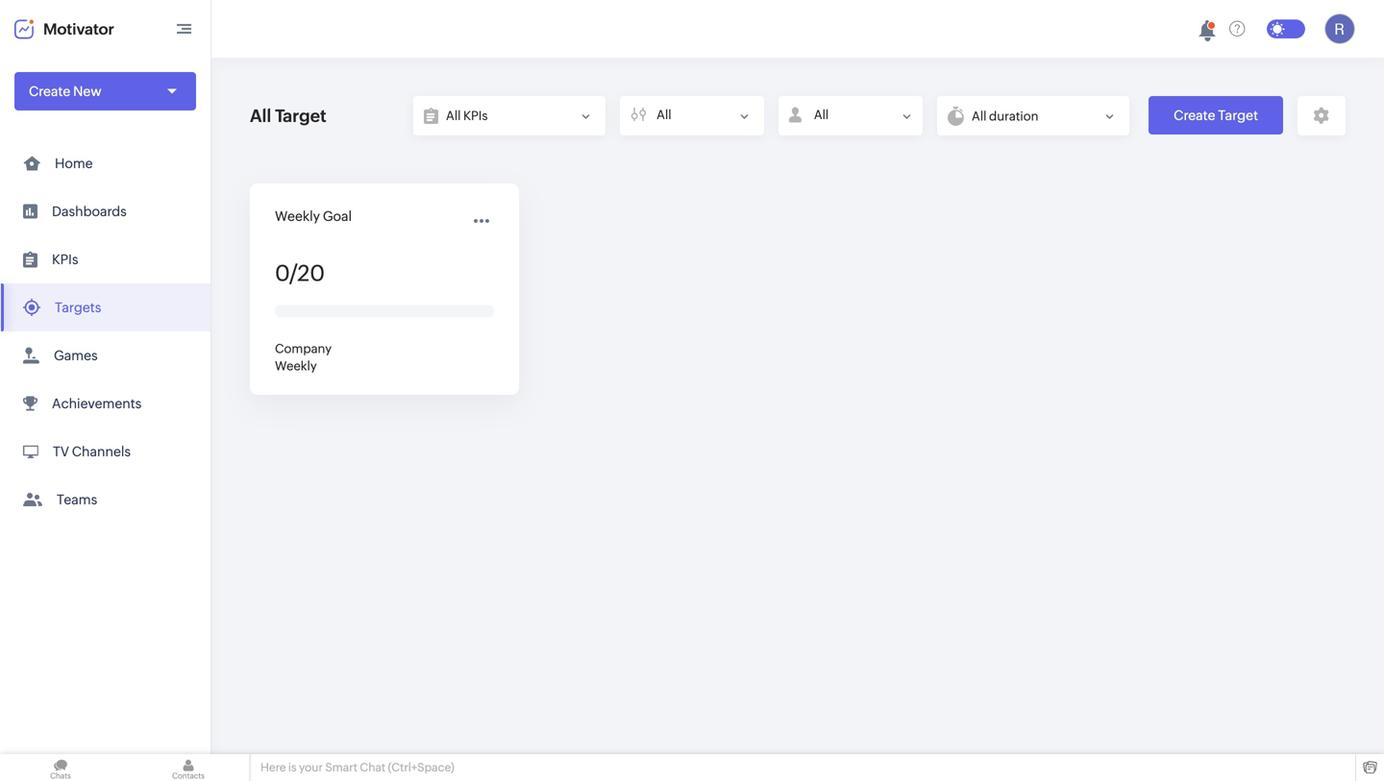 Task type: describe. For each thing, give the bounding box(es) containing it.
all inside field
[[657, 107, 671, 122]]

all duration
[[972, 109, 1039, 124]]

motivator
[[43, 20, 114, 38]]

create for create target
[[1174, 108, 1215, 123]]

weekly goal
[[275, 209, 352, 224]]

your
[[299, 761, 323, 774]]

20
[[297, 260, 325, 286]]

duration
[[989, 109, 1039, 124]]

home
[[55, 156, 93, 171]]

all target
[[250, 106, 327, 126]]

here is your smart chat (ctrl+space)
[[260, 761, 454, 774]]

0
[[275, 260, 290, 286]]

target for all target
[[275, 106, 327, 126]]

company
[[275, 342, 332, 356]]

dashboards
[[52, 204, 127, 219]]

/
[[290, 260, 297, 286]]

all kpis
[[446, 108, 488, 123]]

tv
[[53, 444, 69, 459]]

smart
[[325, 761, 358, 774]]

tv channels
[[53, 444, 131, 459]]

0 / 20
[[275, 260, 325, 286]]

weekly inside company weekly
[[275, 359, 317, 373]]

channels
[[72, 444, 131, 459]]

achievements
[[52, 396, 142, 411]]

targets
[[55, 300, 101, 315]]

create for create new
[[29, 84, 70, 99]]

create new
[[29, 84, 101, 99]]

create target
[[1174, 108, 1258, 123]]



Task type: vqa. For each thing, say whether or not it's contained in the screenshot.
2nd Weekly from the bottom of the page
yes



Task type: locate. For each thing, give the bounding box(es) containing it.
weekly down company
[[275, 359, 317, 373]]

list containing home
[[0, 139, 211, 524]]

0 horizontal spatial target
[[275, 106, 327, 126]]

games
[[54, 348, 98, 363]]

weekly
[[275, 209, 320, 224], [275, 359, 317, 373]]

target inside button
[[1218, 108, 1258, 123]]

1 horizontal spatial kpis
[[463, 108, 488, 123]]

All field
[[620, 96, 764, 136]]

0 vertical spatial kpis
[[463, 108, 488, 123]]

all for all target
[[250, 106, 271, 126]]

kpis
[[463, 108, 488, 123], [52, 252, 78, 267]]

new
[[73, 84, 101, 99]]

help image
[[1229, 21, 1246, 37]]

list
[[0, 139, 211, 524]]

target for create target
[[1218, 108, 1258, 123]]

1 horizontal spatial create
[[1174, 108, 1215, 123]]

is
[[288, 761, 297, 774]]

goal
[[323, 209, 352, 224]]

create target button
[[1149, 96, 1283, 135]]

all for all duration
[[972, 109, 987, 124]]

create
[[29, 84, 70, 99], [1174, 108, 1215, 123]]

chat
[[360, 761, 386, 774]]

all inside field
[[446, 108, 461, 123]]

All duration field
[[937, 96, 1130, 136]]

user image
[[1325, 13, 1355, 44]]

kpis inside field
[[463, 108, 488, 123]]

1 vertical spatial weekly
[[275, 359, 317, 373]]

1 horizontal spatial target
[[1218, 108, 1258, 123]]

0 vertical spatial create
[[29, 84, 70, 99]]

0 vertical spatial weekly
[[275, 209, 320, 224]]

weekly left goal
[[275, 209, 320, 224]]

1 weekly from the top
[[275, 209, 320, 224]]

here
[[260, 761, 286, 774]]

all for all kpis
[[446, 108, 461, 123]]

teams
[[57, 492, 97, 508]]

target
[[275, 106, 327, 126], [1218, 108, 1258, 123]]

1 vertical spatial kpis
[[52, 252, 78, 267]]

0 horizontal spatial kpis
[[52, 252, 78, 267]]

(ctrl+space)
[[388, 761, 454, 774]]

0 horizontal spatial create
[[29, 84, 70, 99]]

chats image
[[0, 755, 121, 781]]

kpis inside list
[[52, 252, 78, 267]]

all inside "field"
[[972, 109, 987, 124]]

1 vertical spatial create
[[1174, 108, 1215, 123]]

company weekly
[[275, 342, 332, 373]]

All KPIs field
[[413, 96, 606, 136]]

2 weekly from the top
[[275, 359, 317, 373]]

all
[[250, 106, 271, 126], [657, 107, 671, 122], [814, 108, 829, 122], [446, 108, 461, 123], [972, 109, 987, 124]]

contacts image
[[128, 755, 249, 781]]

create inside button
[[1174, 108, 1215, 123]]



